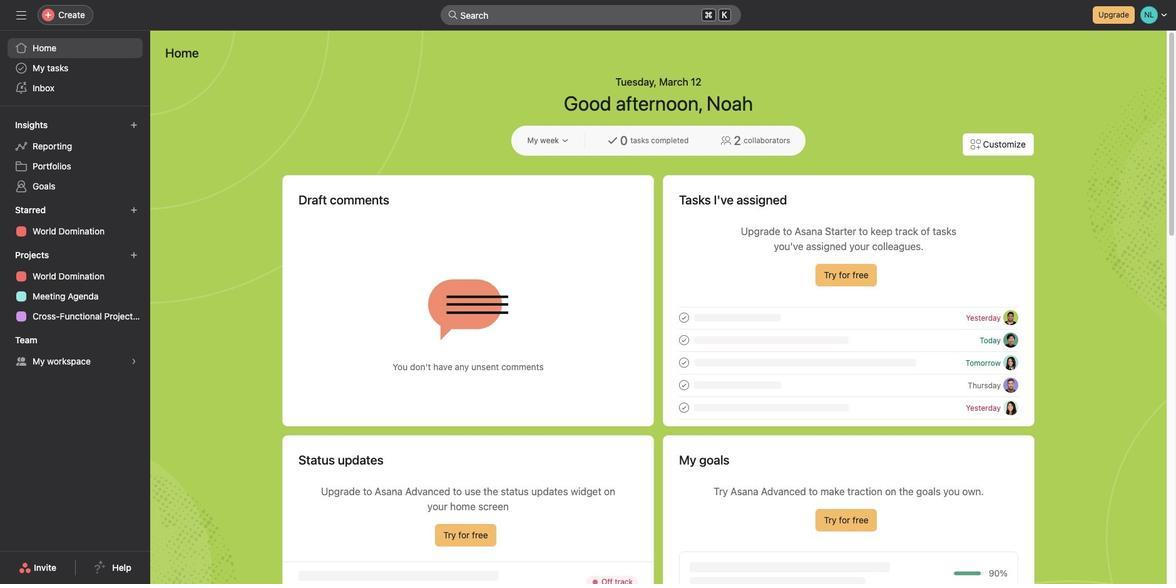 Task type: describe. For each thing, give the bounding box(es) containing it.
teams element
[[0, 329, 150, 374]]

insights element
[[0, 114, 150, 199]]

add items to starred image
[[130, 207, 138, 214]]

see details, my workspace image
[[130, 358, 138, 366]]

prominent image
[[448, 10, 458, 20]]

global element
[[0, 31, 150, 106]]

projects element
[[0, 244, 150, 329]]

starred element
[[0, 199, 150, 244]]

hide sidebar image
[[16, 10, 26, 20]]



Task type: vqa. For each thing, say whether or not it's contained in the screenshot.
Insights element
yes



Task type: locate. For each thing, give the bounding box(es) containing it.
Search tasks, projects, and more text field
[[440, 5, 741, 25]]

new insights image
[[130, 121, 138, 129]]

new project or portfolio image
[[130, 252, 138, 259]]

None field
[[440, 5, 741, 25]]



